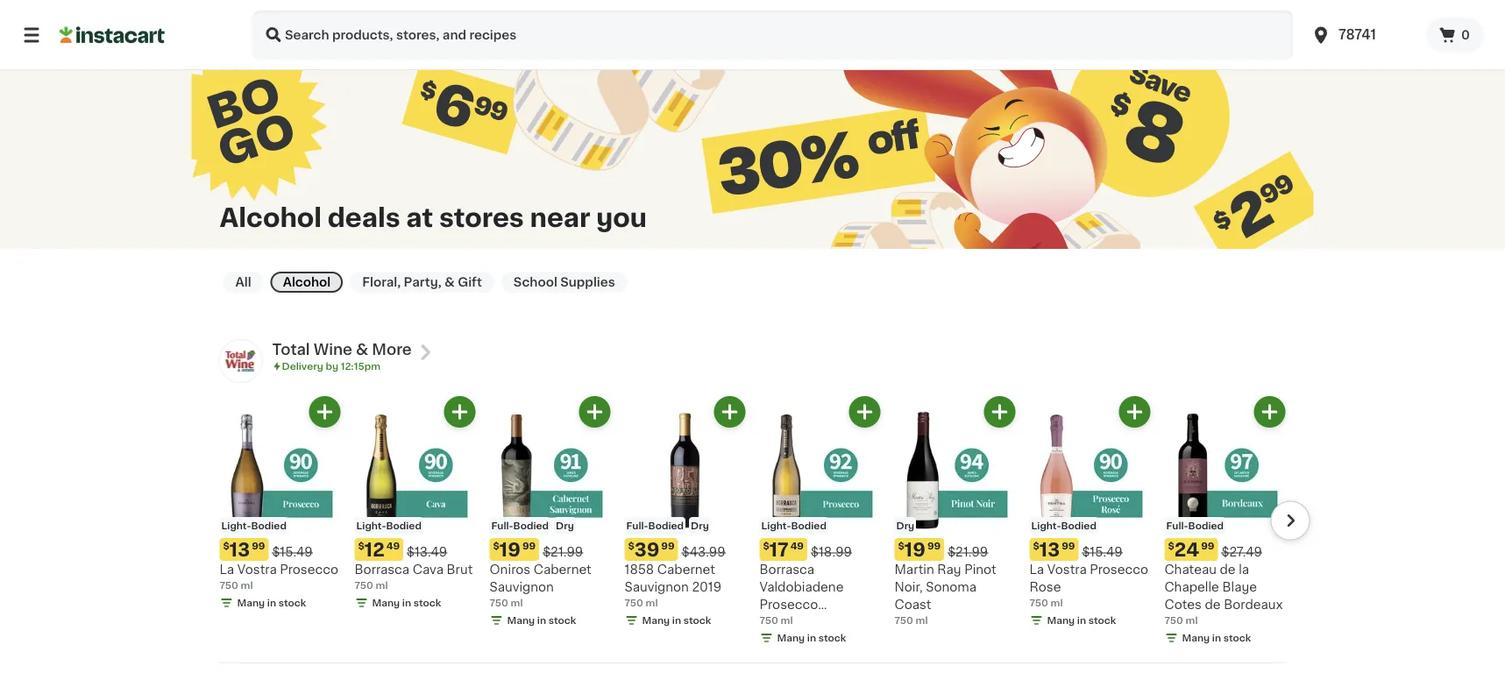 Task type: describe. For each thing, give the bounding box(es) containing it.
1858 cabernet sauvignon 2019 750 ml
[[625, 564, 722, 608]]

product group containing 17
[[760, 396, 881, 645]]

borrasca for borrasca cava brut 750 ml
[[355, 564, 410, 576]]

ml inside la vostra prosecco rose 750 ml
[[1051, 598, 1063, 608]]

product group containing 39
[[625, 396, 746, 628]]

borrasca cava brut 750 ml
[[355, 564, 473, 590]]

$13.99 original price: $15.49 element for 750
[[220, 538, 341, 561]]

school
[[514, 276, 558, 288]]

in for oniros cabernet sauvignon
[[537, 616, 546, 626]]

oniros cabernet sauvignon 750 ml
[[490, 564, 592, 608]]

floral, party, & gift
[[362, 276, 482, 288]]

many for la vostra prosecco
[[237, 598, 265, 608]]

750 inside la vostra prosecco rose 750 ml
[[1030, 598, 1049, 608]]

$43.99
[[682, 546, 726, 558]]

bodied for chateau de la chapelle blaye cotes de bordeaux
[[1189, 521, 1224, 531]]

stores
[[439, 205, 524, 230]]

$17.49 original price: $18.99 element
[[760, 538, 881, 561]]

1 $21.99 from the left
[[543, 546, 583, 558]]

school supplies link
[[501, 272, 628, 293]]

stock for la vostra prosecco rose
[[1089, 616, 1117, 626]]

2 78741 button from the left
[[1311, 11, 1416, 60]]

chateau de la chapelle blaye cotes de bordeaux 750 ml
[[1165, 564, 1283, 626]]

in for borrasca valdobiadene prosecco superiore docg
[[807, 633, 816, 643]]

wine
[[314, 342, 352, 357]]

rose
[[1030, 581, 1061, 594]]

in for chateau de la chapelle blaye cotes de bordeaux
[[1213, 633, 1222, 643]]

3 dry from the left
[[897, 521, 915, 531]]

floral,
[[362, 276, 401, 288]]

sauvignon for 19
[[490, 581, 554, 594]]

19 for 19
[[500, 540, 521, 559]]

many in stock for 1858 cabernet sauvignon 2019
[[642, 616, 711, 626]]

$13.49
[[407, 546, 447, 558]]

$ for oniros cabernet sauvignon
[[493, 541, 500, 551]]

more
[[372, 342, 412, 357]]

750 inside chateau de la chapelle blaye cotes de bordeaux 750 ml
[[1165, 616, 1184, 626]]

& for wine
[[356, 342, 368, 357]]

full- for 39
[[627, 521, 649, 531]]

750 ml
[[760, 616, 793, 626]]

ml inside oniros cabernet sauvignon 750 ml
[[511, 598, 523, 608]]

stock for la vostra prosecco
[[279, 598, 306, 608]]

full-bodied dry for 19
[[491, 521, 574, 531]]

add image for chateau de la chapelle blaye cotes de bordeaux
[[1259, 401, 1281, 423]]

light-bodied for la vostra prosecco
[[221, 521, 287, 531]]

in for 1858 cabernet sauvignon 2019
[[672, 616, 681, 626]]

bodied for la vostra prosecco
[[251, 521, 287, 531]]

delivery
[[282, 362, 323, 371]]

total
[[272, 342, 310, 357]]

$ 12 49
[[358, 540, 400, 559]]

alcohol for alcohol
[[283, 276, 331, 288]]

$ for la vostra prosecco
[[223, 541, 230, 551]]

vostra for 750
[[237, 564, 277, 576]]

sauvignon for 39
[[625, 581, 689, 594]]

prosecco for la vostra prosecco rose
[[1090, 564, 1149, 576]]

17
[[770, 540, 789, 559]]

99 for oniros cabernet sauvignon
[[523, 541, 536, 551]]

$15.49 for la vostra prosecco
[[272, 546, 313, 558]]

$ for borrasca valdobiadene prosecco superiore docg
[[763, 541, 770, 551]]

stock for 1858 cabernet sauvignon 2019
[[684, 616, 711, 626]]

in for la vostra prosecco rose
[[1078, 616, 1087, 626]]

vostra for rose
[[1048, 564, 1087, 576]]

$ inside the $ 19 99 $21.99 martin ray pinot noir, sonoma coast 750 ml
[[898, 541, 905, 551]]

borrasca valdobiadene prosecco superiore docg
[[760, 564, 863, 629]]

dry for 19
[[556, 521, 574, 531]]

ml inside la vostra prosecco 750 ml
[[241, 581, 253, 590]]

coast
[[895, 599, 932, 611]]

19 for martin ray pinot noir, sonoma coast
[[905, 540, 926, 559]]

750 inside borrasca cava brut 750 ml
[[355, 581, 373, 590]]

$21.99 inside the $ 19 99 $21.99 martin ray pinot noir, sonoma coast 750 ml
[[948, 546, 988, 558]]

49 for 12
[[386, 541, 400, 551]]

alcohol link
[[271, 272, 343, 293]]

oniros
[[490, 564, 531, 576]]

$ for chateau de la chapelle blaye cotes de bordeaux
[[1168, 541, 1175, 551]]

full- for 19
[[491, 521, 513, 531]]

13 for la vostra prosecco rose
[[1040, 540, 1060, 559]]

ml inside chateau de la chapelle blaye cotes de bordeaux 750 ml
[[1186, 616, 1198, 626]]

la
[[1239, 564, 1250, 576]]

superiore
[[760, 616, 819, 629]]

$ 17 49
[[763, 540, 804, 559]]

cava
[[413, 564, 444, 576]]

chapelle
[[1165, 581, 1220, 594]]

add image for 19
[[584, 401, 606, 423]]

deals
[[328, 205, 400, 230]]

product group containing 24
[[1165, 396, 1286, 645]]

4 bodied from the left
[[649, 521, 684, 531]]

blaye
[[1223, 581, 1257, 594]]

all link
[[223, 272, 264, 293]]

bodied for borrasca cava brut
[[386, 521, 422, 531]]

add image for la vostra prosecco
[[314, 401, 336, 423]]

0 vertical spatial de
[[1220, 564, 1236, 576]]

1 product group from the left
[[220, 396, 341, 610]]

1 78741 button from the left
[[1300, 11, 1427, 60]]

docg
[[823, 616, 863, 629]]

many for chateau de la chapelle blaye cotes de bordeaux
[[1182, 633, 1210, 643]]

750 inside the $ 19 99 $21.99 martin ray pinot noir, sonoma coast 750 ml
[[895, 616, 914, 626]]

school supplies
[[514, 276, 615, 288]]

noir,
[[895, 581, 923, 594]]

3 full- from the left
[[1167, 521, 1189, 531]]

$24.99 original price: $27.49 element
[[1165, 538, 1286, 561]]

add image for la vostra prosecco rose
[[1124, 401, 1146, 423]]

78741
[[1339, 28, 1377, 41]]

at
[[406, 205, 433, 230]]

full-bodied dry for 39
[[627, 521, 709, 531]]

dry for 39
[[691, 521, 709, 531]]

$12.49 original price: $13.49 element
[[355, 538, 476, 561]]

la vostra prosecco 750 ml
[[220, 564, 338, 590]]

floral, party, & gift link
[[350, 272, 494, 293]]

Search field
[[253, 11, 1293, 60]]

light- for borrasca cava brut
[[356, 521, 386, 531]]

pinot
[[965, 564, 997, 576]]

brut
[[447, 564, 473, 576]]

$ for borrasca cava brut
[[358, 541, 365, 551]]

3 add image from the left
[[989, 401, 1011, 423]]



Task type: locate. For each thing, give the bounding box(es) containing it.
alcohol up all
[[220, 205, 322, 230]]

many in stock down borrasca cava brut 750 ml
[[372, 598, 441, 608]]

item carousel region
[[195, 396, 1310, 656]]

750 inside oniros cabernet sauvignon 750 ml
[[490, 598, 508, 608]]

1 49 from the left
[[386, 541, 400, 551]]

stock
[[279, 598, 306, 608], [414, 598, 441, 608], [549, 616, 576, 626], [684, 616, 711, 626], [1089, 616, 1117, 626], [819, 633, 846, 643], [1224, 633, 1252, 643]]

many in stock down la vostra prosecco 750 ml
[[237, 598, 306, 608]]

prosecco for la vostra prosecco
[[280, 564, 338, 576]]

4 99 from the left
[[928, 541, 941, 551]]

add image
[[449, 401, 471, 423], [584, 401, 606, 423], [989, 401, 1011, 423]]

chateau
[[1165, 564, 1217, 576]]

0 horizontal spatial 49
[[386, 541, 400, 551]]

5 product group from the left
[[760, 396, 881, 645]]

light- for la vostra prosecco
[[221, 521, 251, 531]]

stock down 2019 on the bottom left of page
[[684, 616, 711, 626]]

light- for la vostra prosecco rose
[[1032, 521, 1061, 531]]

1 horizontal spatial 49
[[791, 541, 804, 551]]

borrasca inside borrasca valdobiadene prosecco superiore docg
[[760, 564, 815, 576]]

$ for 1858 cabernet sauvignon 2019
[[628, 541, 635, 551]]

bordeaux
[[1224, 599, 1283, 611]]

bodied up $ 19 99
[[513, 521, 549, 531]]

dry up oniros cabernet sauvignon 750 ml
[[556, 521, 574, 531]]

1 horizontal spatial $13.99 original price: $15.49 element
[[1030, 538, 1151, 561]]

full- up $ 19 99
[[491, 521, 513, 531]]

0 horizontal spatial la
[[220, 564, 234, 576]]

0 horizontal spatial $21.99
[[543, 546, 583, 558]]

2 horizontal spatial add image
[[989, 401, 1011, 423]]

many for borrasca valdobiadene prosecco superiore docg
[[777, 633, 805, 643]]

light- up 17
[[762, 521, 791, 531]]

ray
[[938, 564, 962, 576]]

6 $ from the left
[[898, 541, 905, 551]]

99 right 39
[[661, 541, 675, 551]]

vostra
[[237, 564, 277, 576], [1048, 564, 1087, 576]]

add image for borrasca valdobiadene prosecco superiore docg
[[854, 401, 876, 423]]

19 up martin
[[905, 540, 926, 559]]

1 $13.99 original price: $15.49 element from the left
[[220, 538, 341, 561]]

full-bodied dry
[[491, 521, 574, 531], [627, 521, 709, 531]]

2 $21.99 from the left
[[948, 546, 988, 558]]

vostra inside la vostra prosecco 750 ml
[[237, 564, 277, 576]]

99 inside $ 19 99
[[523, 541, 536, 551]]

750 inside la vostra prosecco 750 ml
[[220, 581, 238, 590]]

$ for la vostra prosecco rose
[[1033, 541, 1040, 551]]

stock down oniros cabernet sauvignon 750 ml
[[549, 616, 576, 626]]

2 bodied from the left
[[386, 521, 422, 531]]

0 horizontal spatial sauvignon
[[490, 581, 554, 594]]

1 add image from the left
[[449, 401, 471, 423]]

8 $ from the left
[[1168, 541, 1175, 551]]

near
[[530, 205, 591, 230]]

1 full-bodied dry from the left
[[491, 521, 574, 531]]

7 $ from the left
[[1033, 541, 1040, 551]]

full- up 24
[[1167, 521, 1189, 531]]

3 add image from the left
[[854, 401, 876, 423]]

0 horizontal spatial $15.49
[[272, 546, 313, 558]]

2 horizontal spatial dry
[[897, 521, 915, 531]]

instacart logo image
[[60, 25, 165, 46]]

de
[[1220, 564, 1236, 576], [1205, 599, 1221, 611]]

1 horizontal spatial $15.49
[[1082, 546, 1123, 558]]

1 19 from the left
[[500, 540, 521, 559]]

5 $ from the left
[[763, 541, 770, 551]]

add image
[[314, 401, 336, 423], [719, 401, 741, 423], [854, 401, 876, 423], [1124, 401, 1146, 423], [1259, 401, 1281, 423]]

in down la vostra prosecco 750 ml
[[267, 598, 276, 608]]

$27.49
[[1222, 546, 1263, 558]]

7 product group from the left
[[1030, 396, 1151, 628]]

cabernet
[[534, 564, 592, 576], [657, 564, 715, 576]]

in down oniros cabernet sauvignon 750 ml
[[537, 616, 546, 626]]

1 horizontal spatial &
[[445, 276, 455, 288]]

0 horizontal spatial 19
[[500, 540, 521, 559]]

99 inside the $ 19 99 $21.99 martin ray pinot noir, sonoma coast 750 ml
[[928, 541, 941, 551]]

3 bodied from the left
[[513, 521, 549, 531]]

de down chapelle at bottom
[[1205, 599, 1221, 611]]

1 horizontal spatial $ 13 99
[[1033, 540, 1075, 559]]

total wine & more
[[272, 342, 412, 357]]

dry up martin
[[897, 521, 915, 531]]

product group
[[220, 396, 341, 610], [355, 396, 476, 610], [490, 396, 611, 628], [625, 396, 746, 628], [760, 396, 881, 645], [895, 396, 1016, 628], [1030, 396, 1151, 628], [1165, 396, 1286, 645]]

2 13 from the left
[[1040, 540, 1060, 559]]

cabernet inside 1858 cabernet sauvignon 2019 750 ml
[[657, 564, 715, 576]]

full-bodied dry up $ 39 99
[[627, 521, 709, 531]]

cabernet down $39.99 original price: $43.99 element
[[657, 564, 715, 576]]

$ inside $ 12 49
[[358, 541, 365, 551]]

99 for la vostra prosecco rose
[[1062, 541, 1075, 551]]

1 $ from the left
[[223, 541, 230, 551]]

2 add image from the left
[[719, 401, 741, 423]]

many in stock for la vostra prosecco
[[237, 598, 306, 608]]

supplies
[[561, 276, 615, 288]]

$ inside $ 19 99
[[493, 541, 500, 551]]

1 vostra from the left
[[237, 564, 277, 576]]

borrasca down $ 12 49 in the bottom left of the page
[[355, 564, 410, 576]]

many for borrasca cava brut
[[372, 598, 400, 608]]

full-bodied
[[1167, 521, 1224, 531]]

0 horizontal spatial cabernet
[[534, 564, 592, 576]]

de left la
[[1220, 564, 1236, 576]]

19 up oniros
[[500, 540, 521, 559]]

you
[[596, 205, 647, 230]]

2 $ from the left
[[358, 541, 365, 551]]

many in stock down 1858 cabernet sauvignon 2019 750 ml
[[642, 616, 711, 626]]

1 horizontal spatial full-bodied dry
[[627, 521, 709, 531]]

full-bodied dry up $ 19 99
[[491, 521, 574, 531]]

1 horizontal spatial full-
[[627, 521, 649, 531]]

0 horizontal spatial 13
[[230, 540, 250, 559]]

$13.99 original price: $15.49 element for rose
[[1030, 538, 1151, 561]]

bodied up la vostra prosecco rose 750 ml
[[1061, 521, 1097, 531]]

sonoma
[[926, 581, 977, 594]]

many in stock
[[237, 598, 306, 608], [372, 598, 441, 608], [507, 616, 576, 626], [642, 616, 711, 626], [1047, 616, 1117, 626], [777, 633, 846, 643], [1182, 633, 1252, 643]]

99 up la vostra prosecco 750 ml
[[252, 541, 265, 551]]

1 horizontal spatial vostra
[[1048, 564, 1087, 576]]

750 inside 1858 cabernet sauvignon 2019 750 ml
[[625, 598, 644, 608]]

bodied up $ 24 99
[[1189, 521, 1224, 531]]

$21.99
[[543, 546, 583, 558], [948, 546, 988, 558]]

$ 19 99 $21.99 martin ray pinot noir, sonoma coast 750 ml
[[895, 540, 997, 626]]

delivery by 12:15pm
[[282, 362, 381, 371]]

all
[[235, 276, 251, 288]]

in down borrasca cava brut 750 ml
[[402, 598, 411, 608]]

ml
[[241, 581, 253, 590], [376, 581, 388, 590], [511, 598, 523, 608], [646, 598, 658, 608], [1051, 598, 1063, 608], [781, 616, 793, 626], [916, 616, 928, 626], [1186, 616, 1198, 626]]

bodied for la vostra prosecco rose
[[1061, 521, 1097, 531]]

many down cotes
[[1182, 633, 1210, 643]]

light-bodied
[[221, 521, 287, 531], [356, 521, 422, 531], [762, 521, 827, 531], [1032, 521, 1097, 531]]

3 light-bodied from the left
[[762, 521, 827, 531]]

13 up rose
[[1040, 540, 1060, 559]]

gift
[[458, 276, 482, 288]]

in for la vostra prosecco
[[267, 598, 276, 608]]

1 vertical spatial alcohol
[[283, 276, 331, 288]]

$19.99 original price: $21.99 element
[[490, 538, 611, 561], [895, 538, 1016, 561]]

many down rose
[[1047, 616, 1075, 626]]

0 horizontal spatial $13.99 original price: $15.49 element
[[220, 538, 341, 561]]

light-bodied for borrasca valdobiadene prosecco superiore docg
[[762, 521, 827, 531]]

$ 13 99
[[223, 540, 265, 559], [1033, 540, 1075, 559]]

2 add image from the left
[[584, 401, 606, 423]]

49
[[386, 541, 400, 551], [791, 541, 804, 551]]

2 la from the left
[[1030, 564, 1044, 576]]

la for la vostra prosecco rose
[[1030, 564, 1044, 576]]

bodied up $17.49 original price: $18.99 element
[[791, 521, 827, 531]]

stock for oniros cabernet sauvignon
[[549, 616, 576, 626]]

99 up oniros
[[523, 541, 536, 551]]

$ up la vostra prosecco 750 ml
[[223, 541, 230, 551]]

99 inside $ 39 99
[[661, 541, 675, 551]]

cabernet for 39
[[657, 564, 715, 576]]

2 19 from the left
[[905, 540, 926, 559]]

by
[[326, 362, 338, 371]]

6 product group from the left
[[895, 396, 1016, 628]]

2 $13.99 original price: $15.49 element from the left
[[1030, 538, 1151, 561]]

sauvignon inside 1858 cabernet sauvignon 2019 750 ml
[[625, 581, 689, 594]]

stock down docg at the right of page
[[819, 633, 846, 643]]

2 dry from the left
[[691, 521, 709, 531]]

in down 1858 cabernet sauvignon 2019 750 ml
[[672, 616, 681, 626]]

sauvignon inside oniros cabernet sauvignon 750 ml
[[490, 581, 554, 594]]

prosecco
[[280, 564, 338, 576], [1090, 564, 1149, 576], [760, 599, 818, 611]]

alcohol deals at stores near you
[[220, 205, 647, 230]]

many for oniros cabernet sauvignon
[[507, 616, 535, 626]]

1 light- from the left
[[221, 521, 251, 531]]

$
[[223, 541, 230, 551], [358, 541, 365, 551], [493, 541, 500, 551], [628, 541, 635, 551], [763, 541, 770, 551], [898, 541, 905, 551], [1033, 541, 1040, 551], [1168, 541, 1175, 551]]

full-
[[491, 521, 513, 531], [627, 521, 649, 531], [1167, 521, 1189, 531]]

8 product group from the left
[[1165, 396, 1286, 645]]

$15.49 for la vostra prosecco rose
[[1082, 546, 1123, 558]]

0 horizontal spatial $19.99 original price: $21.99 element
[[490, 538, 611, 561]]

99 for chateau de la chapelle blaye cotes de bordeaux
[[1201, 541, 1215, 551]]

stock down the bordeaux
[[1224, 633, 1252, 643]]

19
[[500, 540, 521, 559], [905, 540, 926, 559]]

in down superiore
[[807, 633, 816, 643]]

2 99 from the left
[[523, 541, 536, 551]]

$ up martin
[[898, 541, 905, 551]]

light-bodied up $ 12 49 in the bottom left of the page
[[356, 521, 422, 531]]

$19.99 original price: $21.99 element for oniros cabernet sauvignon
[[490, 538, 611, 561]]

0 horizontal spatial dry
[[556, 521, 574, 531]]

1 horizontal spatial la
[[1030, 564, 1044, 576]]

1 13 from the left
[[230, 540, 250, 559]]

19 inside the $ 19 99 $21.99 martin ray pinot noir, sonoma coast 750 ml
[[905, 540, 926, 559]]

$ 13 99 up rose
[[1033, 540, 1075, 559]]

1 horizontal spatial sauvignon
[[625, 581, 689, 594]]

dry up the $43.99 on the bottom of page
[[691, 521, 709, 531]]

13 for la vostra prosecco
[[230, 540, 250, 559]]

add image for 1858 cabernet sauvignon 2019
[[719, 401, 741, 423]]

2 full-bodied dry from the left
[[627, 521, 709, 531]]

$ 19 99
[[493, 540, 536, 559]]

sauvignon
[[490, 581, 554, 594], [625, 581, 689, 594]]

in down la vostra prosecco rose 750 ml
[[1078, 616, 1087, 626]]

$ up 1858
[[628, 541, 635, 551]]

49 for 17
[[791, 541, 804, 551]]

6 bodied from the left
[[1061, 521, 1097, 531]]

0 horizontal spatial prosecco
[[280, 564, 338, 576]]

2 vostra from the left
[[1048, 564, 1087, 576]]

bodied up $ 39 99
[[649, 521, 684, 531]]

5 99 from the left
[[1062, 541, 1075, 551]]

$ up borrasca cava brut 750 ml
[[358, 541, 365, 551]]

$15.49 up la vostra prosecco rose 750 ml
[[1082, 546, 1123, 558]]

light-
[[221, 521, 251, 531], [356, 521, 386, 531], [762, 521, 791, 531], [1032, 521, 1061, 531]]

many in stock down oniros cabernet sauvignon 750 ml
[[507, 616, 576, 626]]

3 $ from the left
[[493, 541, 500, 551]]

bodied up $12.49 original price: $13.49 element
[[386, 521, 422, 531]]

3 99 from the left
[[661, 541, 675, 551]]

prosecco inside la vostra prosecco rose 750 ml
[[1090, 564, 1149, 576]]

stock down la vostra prosecco 750 ml
[[279, 598, 306, 608]]

1 sauvignon from the left
[[490, 581, 554, 594]]

many for la vostra prosecco rose
[[1047, 616, 1075, 626]]

stock for chateau de la chapelle blaye cotes de bordeaux
[[1224, 633, 1252, 643]]

0 vertical spatial alcohol
[[220, 205, 322, 230]]

$ 13 99 up la vostra prosecco 750 ml
[[223, 540, 265, 559]]

1 light-bodied from the left
[[221, 521, 287, 531]]

0 horizontal spatial borrasca
[[355, 564, 410, 576]]

$21.99 up pinot
[[948, 546, 988, 558]]

2 light-bodied from the left
[[356, 521, 422, 531]]

2019
[[692, 581, 722, 594]]

alcohol for alcohol deals at stores near you
[[220, 205, 322, 230]]

light-bodied up $ 17 49
[[762, 521, 827, 531]]

24
[[1175, 540, 1200, 559]]

$ 13 99 for la vostra prosecco rose
[[1033, 540, 1075, 559]]

many
[[237, 598, 265, 608], [372, 598, 400, 608], [507, 616, 535, 626], [642, 616, 670, 626], [1047, 616, 1075, 626], [777, 633, 805, 643], [1182, 633, 1210, 643]]

$ inside $ 24 99
[[1168, 541, 1175, 551]]

1 borrasca from the left
[[355, 564, 410, 576]]

2 horizontal spatial prosecco
[[1090, 564, 1149, 576]]

$ 24 99
[[1168, 540, 1215, 559]]

7 bodied from the left
[[1189, 521, 1224, 531]]

13 up la vostra prosecco 750 ml
[[230, 540, 250, 559]]

full- up 39
[[627, 521, 649, 531]]

1 $19.99 original price: $21.99 element from the left
[[490, 538, 611, 561]]

0
[[1462, 29, 1471, 41]]

$ 13 99 for la vostra prosecco
[[223, 540, 265, 559]]

product group containing 12
[[355, 396, 476, 610]]

1 horizontal spatial prosecco
[[760, 599, 818, 611]]

$15.49
[[272, 546, 313, 558], [1082, 546, 1123, 558]]

in down chateau de la chapelle blaye cotes de bordeaux 750 ml on the bottom of page
[[1213, 633, 1222, 643]]

1 horizontal spatial borrasca
[[760, 564, 815, 576]]

in for borrasca cava brut
[[402, 598, 411, 608]]

many in stock for la vostra prosecco rose
[[1047, 616, 1117, 626]]

valdobiadene
[[760, 581, 844, 594]]

many in stock down chateau de la chapelle blaye cotes de bordeaux 750 ml on the bottom of page
[[1182, 633, 1252, 643]]

bodied
[[251, 521, 287, 531], [386, 521, 422, 531], [513, 521, 549, 531], [649, 521, 684, 531], [791, 521, 827, 531], [1061, 521, 1097, 531], [1189, 521, 1224, 531]]

stock for borrasca cava brut
[[414, 598, 441, 608]]

$21.99 up oniros cabernet sauvignon 750 ml
[[543, 546, 583, 558]]

1 horizontal spatial 13
[[1040, 540, 1060, 559]]

in
[[267, 598, 276, 608], [402, 598, 411, 608], [537, 616, 546, 626], [672, 616, 681, 626], [1078, 616, 1087, 626], [807, 633, 816, 643], [1213, 633, 1222, 643]]

& for party,
[[445, 276, 455, 288]]

99 inside $ 24 99
[[1201, 541, 1215, 551]]

light- for borrasca valdobiadene prosecco superiore docg
[[762, 521, 791, 531]]

0 horizontal spatial add image
[[449, 401, 471, 423]]

ml inside 1858 cabernet sauvignon 2019 750 ml
[[646, 598, 658, 608]]

$15.49 up la vostra prosecco 750 ml
[[272, 546, 313, 558]]

99
[[252, 541, 265, 551], [523, 541, 536, 551], [661, 541, 675, 551], [928, 541, 941, 551], [1062, 541, 1075, 551], [1201, 541, 1215, 551]]

1 full- from the left
[[491, 521, 513, 531]]

1 horizontal spatial add image
[[584, 401, 606, 423]]

martin
[[895, 564, 935, 576]]

sauvignon down oniros
[[490, 581, 554, 594]]

2 horizontal spatial full-
[[1167, 521, 1189, 531]]

la inside la vostra prosecco rose 750 ml
[[1030, 564, 1044, 576]]

1 add image from the left
[[314, 401, 336, 423]]

4 add image from the left
[[1124, 401, 1146, 423]]

$ up 'valdobiadene'
[[763, 541, 770, 551]]

1 vertical spatial &
[[356, 342, 368, 357]]

$13.99 original price: $15.49 element
[[220, 538, 341, 561], [1030, 538, 1151, 561]]

light-bodied up rose
[[1032, 521, 1097, 531]]

0 horizontal spatial vostra
[[237, 564, 277, 576]]

99 for la vostra prosecco
[[252, 541, 265, 551]]

borrasca inside borrasca cava brut 750 ml
[[355, 564, 410, 576]]

0 horizontal spatial &
[[356, 342, 368, 357]]

0 button
[[1427, 18, 1485, 53]]

99 up la vostra prosecco rose 750 ml
[[1062, 541, 1075, 551]]

78741 button
[[1300, 11, 1427, 60], [1311, 11, 1416, 60]]

2 light- from the left
[[356, 521, 386, 531]]

many for 1858 cabernet sauvignon 2019
[[642, 616, 670, 626]]

sauvignon down 1858
[[625, 581, 689, 594]]

2 $ 13 99 from the left
[[1033, 540, 1075, 559]]

stock down borrasca cava brut 750 ml
[[414, 598, 441, 608]]

la vostra prosecco rose 750 ml
[[1030, 564, 1149, 608]]

0 vertical spatial &
[[445, 276, 455, 288]]

4 light- from the left
[[1032, 521, 1061, 531]]

alcohol deals at stores near you main content
[[0, 0, 1506, 673]]

bodied for borrasca valdobiadene prosecco superiore docg
[[791, 521, 827, 531]]

2 $15.49 from the left
[[1082, 546, 1123, 558]]

1858
[[625, 564, 654, 576]]

49 inside $ 17 49
[[791, 541, 804, 551]]

$18.99
[[811, 546, 852, 558]]

2 $19.99 original price: $21.99 element from the left
[[895, 538, 1016, 561]]

$ 39 99
[[628, 540, 675, 559]]

many in stock for borrasca valdobiadene prosecco superiore docg
[[777, 633, 846, 643]]

bodied up la vostra prosecco 750 ml
[[251, 521, 287, 531]]

light-bodied for la vostra prosecco rose
[[1032, 521, 1097, 531]]

prosecco inside la vostra prosecco 750 ml
[[280, 564, 338, 576]]

2 borrasca from the left
[[760, 564, 815, 576]]

many in stock for oniros cabernet sauvignon
[[507, 616, 576, 626]]

light- up 12
[[356, 521, 386, 531]]

4 light-bodied from the left
[[1032, 521, 1097, 531]]

borrasca down $ 17 49
[[760, 564, 815, 576]]

1 cabernet from the left
[[534, 564, 592, 576]]

13
[[230, 540, 250, 559], [1040, 540, 1060, 559]]

alcohol
[[220, 205, 322, 230], [283, 276, 331, 288]]

many in stock for borrasca cava brut
[[372, 598, 441, 608]]

5 bodied from the left
[[791, 521, 827, 531]]

$39.99 original price: $43.99 element
[[625, 538, 746, 561]]

$ up chateau
[[1168, 541, 1175, 551]]

1 $ 13 99 from the left
[[223, 540, 265, 559]]

stock for borrasca valdobiadene prosecco superiore docg
[[819, 633, 846, 643]]

$ up rose
[[1033, 541, 1040, 551]]

49 right 12
[[386, 541, 400, 551]]

2 product group from the left
[[355, 396, 476, 610]]

party,
[[404, 276, 442, 288]]

1 horizontal spatial cabernet
[[657, 564, 715, 576]]

cotes
[[1165, 599, 1202, 611]]

prosecco inside borrasca valdobiadene prosecco superiore docg
[[760, 599, 818, 611]]

many in stock down superiore
[[777, 633, 846, 643]]

& left the gift on the top left of page
[[445, 276, 455, 288]]

4 $ from the left
[[628, 541, 635, 551]]

1 horizontal spatial dry
[[691, 521, 709, 531]]

borrasca
[[355, 564, 410, 576], [760, 564, 815, 576]]

1 horizontal spatial $19.99 original price: $21.99 element
[[895, 538, 1016, 561]]

12
[[365, 540, 385, 559]]

1 horizontal spatial $21.99
[[948, 546, 988, 558]]

many in stock down la vostra prosecco rose 750 ml
[[1047, 616, 1117, 626]]

many in stock for chateau de la chapelle blaye cotes de bordeaux
[[1182, 633, 1252, 643]]

2 full- from the left
[[627, 521, 649, 531]]

la for la vostra prosecco
[[220, 564, 234, 576]]

$ up oniros
[[493, 541, 500, 551]]

0 horizontal spatial $ 13 99
[[223, 540, 265, 559]]

0 horizontal spatial full-
[[491, 521, 513, 531]]

1 vertical spatial de
[[1205, 599, 1221, 611]]

5 add image from the left
[[1259, 401, 1281, 423]]

total wine & more image
[[220, 340, 262, 382]]

12:15pm
[[341, 362, 381, 371]]

cabernet for 19
[[534, 564, 592, 576]]

dry
[[556, 521, 574, 531], [691, 521, 709, 531], [897, 521, 915, 531]]

2 49 from the left
[[791, 541, 804, 551]]

ml inside the $ 19 99 $21.99 martin ray pinot noir, sonoma coast 750 ml
[[916, 616, 928, 626]]

6 99 from the left
[[1201, 541, 1215, 551]]

2 sauvignon from the left
[[625, 581, 689, 594]]

& up the 12:15pm on the bottom left of the page
[[356, 342, 368, 357]]

1 $15.49 from the left
[[272, 546, 313, 558]]

$19.99 original price: $21.99 element for martin ray pinot noir, sonoma coast
[[895, 538, 1016, 561]]

1 99 from the left
[[252, 541, 265, 551]]

many down 1858 cabernet sauvignon 2019 750 ml
[[642, 616, 670, 626]]

99 right 24
[[1201, 541, 1215, 551]]

49 inside $ 12 49
[[386, 541, 400, 551]]

1 la from the left
[[220, 564, 234, 576]]

add image for 12
[[449, 401, 471, 423]]

light-bodied for borrasca cava brut
[[356, 521, 422, 531]]

$13.99 original price: $15.49 element up la vostra prosecco rose 750 ml
[[1030, 538, 1151, 561]]

cabernet down $ 19 99
[[534, 564, 592, 576]]

3 light- from the left
[[762, 521, 791, 531]]

many down borrasca cava brut 750 ml
[[372, 598, 400, 608]]

1 dry from the left
[[556, 521, 574, 531]]

$ inside $ 17 49
[[763, 541, 770, 551]]

la inside la vostra prosecco 750 ml
[[220, 564, 234, 576]]

2 cabernet from the left
[[657, 564, 715, 576]]

many down oniros cabernet sauvignon 750 ml
[[507, 616, 535, 626]]

49 right 17
[[791, 541, 804, 551]]

99 for 1858 cabernet sauvignon 2019
[[661, 541, 675, 551]]

99 up ray in the bottom of the page
[[928, 541, 941, 551]]

light- up la vostra prosecco 750 ml
[[221, 521, 251, 531]]

light-bodied up la vostra prosecco 750 ml
[[221, 521, 287, 531]]

cabernet inside oniros cabernet sauvignon 750 ml
[[534, 564, 592, 576]]

ml inside borrasca cava brut 750 ml
[[376, 581, 388, 590]]

0 horizontal spatial full-bodied dry
[[491, 521, 574, 531]]

&
[[445, 276, 455, 288], [356, 342, 368, 357]]

stock down la vostra prosecco rose 750 ml
[[1089, 616, 1117, 626]]

many down superiore
[[777, 633, 805, 643]]

vostra inside la vostra prosecco rose 750 ml
[[1048, 564, 1087, 576]]

1 bodied from the left
[[251, 521, 287, 531]]

$ inside $ 39 99
[[628, 541, 635, 551]]

$19.99 original price: $21.99 element up oniros cabernet sauvignon 750 ml
[[490, 538, 611, 561]]

None search field
[[253, 11, 1293, 60]]

3 product group from the left
[[490, 396, 611, 628]]

$19.99 original price: $21.99 element up ray in the bottom of the page
[[895, 538, 1016, 561]]

many down la vostra prosecco 750 ml
[[237, 598, 265, 608]]

la
[[220, 564, 234, 576], [1030, 564, 1044, 576]]

borrasca for borrasca valdobiadene prosecco superiore docg
[[760, 564, 815, 576]]

4 product group from the left
[[625, 396, 746, 628]]

1 horizontal spatial 19
[[905, 540, 926, 559]]

alcohol right all
[[283, 276, 331, 288]]

39
[[635, 540, 660, 559]]

light- up rose
[[1032, 521, 1061, 531]]

$13.99 original price: $15.49 element up la vostra prosecco 750 ml
[[220, 538, 341, 561]]



Task type: vqa. For each thing, say whether or not it's contained in the screenshot.
topmost 'IN'
no



